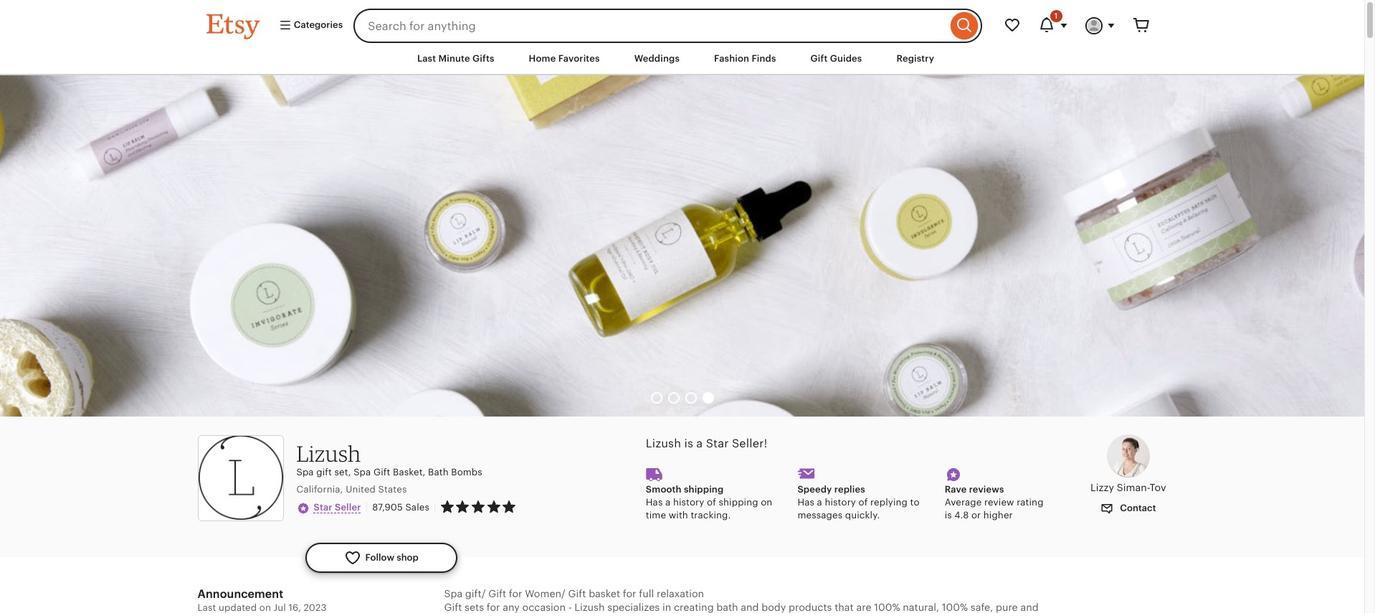 Task type: describe. For each thing, give the bounding box(es) containing it.
announcement last updated on jul 16, 2023
[[198, 587, 327, 613]]

has for has a history of replying to messages quickly.
[[798, 497, 815, 508]]

last minute gifts link
[[407, 46, 505, 72]]

1 horizontal spatial spa
[[354, 467, 371, 477]]

0 vertical spatial shipping
[[684, 484, 724, 495]]

bath
[[428, 467, 449, 477]]

history for with
[[673, 497, 705, 508]]

rave
[[945, 484, 967, 495]]

has for has a history of shipping on time with tracking.
[[646, 497, 663, 508]]

jul
[[274, 602, 286, 613]]

lizzy siman-tov
[[1091, 482, 1167, 494]]

none search field inside categories banner
[[354, 9, 982, 43]]

california,
[[297, 484, 343, 495]]

spa gift/ gift for women/ gift basket for full relaxation
[[444, 588, 704, 599]]

messages
[[798, 510, 843, 521]]

with
[[669, 510, 689, 521]]

last minute gifts
[[417, 53, 495, 64]]

lizzy siman-tov image
[[1107, 435, 1150, 478]]

lizush is a star seller!
[[646, 437, 768, 450]]

| 87,905 sales |
[[366, 501, 437, 513]]

announcement
[[198, 587, 283, 601]]

shop
[[397, 552, 419, 563]]

1 vertical spatial shipping
[[719, 497, 759, 508]]

0 horizontal spatial spa
[[297, 467, 314, 477]]

last inside announcement last updated on jul 16, 2023
[[198, 602, 216, 613]]

1 | from the left
[[366, 501, 368, 513]]

rave reviews average review rating is 4.8 or higher
[[945, 484, 1044, 521]]

set,
[[335, 467, 351, 477]]

is inside rave reviews average review rating is 4.8 or higher
[[945, 510, 952, 521]]

categories banner
[[180, 0, 1185, 43]]

star_seller image
[[297, 502, 310, 515]]

replying
[[871, 497, 908, 508]]

siman-
[[1117, 482, 1150, 494]]

tracking.
[[691, 510, 731, 521]]

average
[[945, 497, 982, 508]]

a for smooth
[[666, 497, 671, 508]]

sales
[[406, 502, 430, 513]]

reviews
[[970, 484, 1005, 495]]

1 horizontal spatial a
[[697, 437, 703, 450]]

star seller
[[314, 502, 361, 513]]

on inside announcement last updated on jul 16, 2023
[[259, 602, 271, 613]]

0 vertical spatial is
[[685, 437, 694, 450]]

home favorites
[[529, 53, 600, 64]]

1 horizontal spatial last
[[417, 53, 436, 64]]

relaxation
[[657, 588, 704, 599]]

categories
[[292, 20, 343, 30]]

quickly.
[[846, 510, 880, 521]]

weddings link
[[624, 46, 691, 72]]

gifts
[[473, 53, 495, 64]]

rating
[[1017, 497, 1044, 508]]

star inside button
[[314, 502, 333, 513]]

or
[[972, 510, 981, 521]]

minute
[[439, 53, 470, 64]]

lizzy
[[1091, 482, 1115, 494]]

women/
[[525, 588, 566, 599]]

| inside | 87,905 sales |
[[434, 502, 437, 513]]

2023
[[304, 602, 327, 613]]

of for replying
[[859, 497, 868, 508]]

fashion finds link
[[704, 46, 787, 72]]

smooth
[[646, 484, 682, 495]]

lizush spa gift set, spa gift basket, bath bombs
[[297, 440, 483, 477]]

speedy replies has a history of replying to messages quickly.
[[798, 484, 920, 521]]

registry
[[897, 53, 935, 64]]

4.8
[[955, 510, 969, 521]]

on inside smooth shipping has a history of shipping on time with tracking.
[[761, 497, 773, 508]]



Task type: locate. For each thing, give the bounding box(es) containing it.
contact button
[[1090, 496, 1167, 522]]

shipping
[[684, 484, 724, 495], [719, 497, 759, 508]]

lizush up the gift
[[297, 440, 361, 467]]

a inside 'speedy replies has a history of replying to messages quickly.'
[[817, 497, 823, 508]]

2 of from the left
[[859, 497, 868, 508]]

speedy
[[798, 484, 832, 495]]

united
[[346, 484, 376, 495]]

follow
[[365, 552, 395, 563]]

of inside smooth shipping has a history of shipping on time with tracking.
[[707, 497, 717, 508]]

lizush inside lizush spa gift set, spa gift basket, bath bombs
[[297, 440, 361, 467]]

a inside smooth shipping has a history of shipping on time with tracking.
[[666, 497, 671, 508]]

1 horizontal spatial is
[[945, 510, 952, 521]]

basket,
[[393, 467, 426, 477]]

replies
[[835, 484, 866, 495]]

spa
[[297, 467, 314, 477], [354, 467, 371, 477], [444, 588, 463, 599]]

has inside smooth shipping has a history of shipping on time with tracking.
[[646, 497, 663, 508]]

history
[[673, 497, 705, 508], [825, 497, 857, 508]]

of for shipping
[[707, 497, 717, 508]]

star seller button
[[297, 501, 361, 515]]

lizush for is
[[646, 437, 682, 450]]

seller!
[[732, 437, 768, 450]]

| right the sales at the left of page
[[434, 502, 437, 513]]

of up tracking.
[[707, 497, 717, 508]]

guides
[[830, 53, 863, 64]]

history up with
[[673, 497, 705, 508]]

1 button
[[1030, 9, 1077, 43]]

group
[[648, 388, 717, 404]]

for left full on the bottom of the page
[[623, 588, 637, 599]]

registry link
[[886, 46, 946, 72]]

1 horizontal spatial has
[[798, 497, 815, 508]]

bombs
[[451, 467, 483, 477]]

0 horizontal spatial lizush
[[297, 440, 361, 467]]

history inside smooth shipping has a history of shipping on time with tracking.
[[673, 497, 705, 508]]

has
[[646, 497, 663, 508], [798, 497, 815, 508]]

star down california,
[[314, 502, 333, 513]]

gift inside lizush spa gift set, spa gift basket, bath bombs
[[374, 467, 391, 477]]

of
[[707, 497, 717, 508], [859, 497, 868, 508]]

for
[[509, 588, 523, 599], [623, 588, 637, 599]]

a for speedy
[[817, 497, 823, 508]]

1 horizontal spatial lizush
[[646, 437, 682, 450]]

of up 'quickly.'
[[859, 497, 868, 508]]

menu bar
[[180, 43, 1185, 75]]

tov
[[1150, 482, 1167, 494]]

history down replies
[[825, 497, 857, 508]]

follow shop
[[365, 552, 419, 563]]

2 has from the left
[[798, 497, 815, 508]]

1 for from the left
[[509, 588, 523, 599]]

1 has from the left
[[646, 497, 663, 508]]

to
[[911, 497, 920, 508]]

on
[[761, 497, 773, 508], [259, 602, 271, 613]]

0 horizontal spatial on
[[259, 602, 271, 613]]

1 horizontal spatial history
[[825, 497, 857, 508]]

1 horizontal spatial star
[[706, 437, 729, 450]]

1 horizontal spatial |
[[434, 502, 437, 513]]

california, united states
[[297, 484, 407, 495]]

last
[[417, 53, 436, 64], [198, 602, 216, 613]]

spa left the gift
[[297, 467, 314, 477]]

1
[[1055, 11, 1058, 20]]

0 horizontal spatial last
[[198, 602, 216, 613]]

gift right gift/ at the left of page
[[489, 588, 507, 599]]

1 horizontal spatial for
[[623, 588, 637, 599]]

higher
[[984, 510, 1013, 521]]

Search for anything text field
[[354, 9, 947, 43]]

|
[[366, 501, 368, 513], [434, 502, 437, 513]]

menu bar containing last minute gifts
[[180, 43, 1185, 75]]

star
[[706, 437, 729, 450], [314, 502, 333, 513]]

time
[[646, 510, 666, 521]]

2 | from the left
[[434, 502, 437, 513]]

has down 'speedy'
[[798, 497, 815, 508]]

states
[[378, 484, 407, 495]]

has up time
[[646, 497, 663, 508]]

seller
[[335, 502, 361, 513]]

0 horizontal spatial has
[[646, 497, 663, 508]]

categories button
[[268, 13, 350, 39]]

lizush
[[646, 437, 682, 450], [297, 440, 361, 467]]

lizush for spa
[[297, 440, 361, 467]]

2 horizontal spatial a
[[817, 497, 823, 508]]

None search field
[[354, 9, 982, 43]]

0 horizontal spatial history
[[673, 497, 705, 508]]

contact
[[1118, 503, 1157, 514]]

16,
[[289, 602, 301, 613]]

is
[[685, 437, 694, 450], [945, 510, 952, 521]]

last left updated
[[198, 602, 216, 613]]

for left women/
[[509, 588, 523, 599]]

0 horizontal spatial |
[[366, 501, 368, 513]]

spa up united
[[354, 467, 371, 477]]

gift/
[[465, 588, 486, 599]]

gift left basket
[[569, 588, 586, 599]]

2 for from the left
[[623, 588, 637, 599]]

| down united
[[366, 501, 368, 513]]

gift guides
[[811, 53, 863, 64]]

1 vertical spatial is
[[945, 510, 952, 521]]

on left jul
[[259, 602, 271, 613]]

2 horizontal spatial spa
[[444, 588, 463, 599]]

0 horizontal spatial a
[[666, 497, 671, 508]]

review
[[985, 497, 1015, 508]]

0 horizontal spatial star
[[314, 502, 333, 513]]

0 horizontal spatial for
[[509, 588, 523, 599]]

2 history from the left
[[825, 497, 857, 508]]

updated
[[219, 602, 257, 613]]

1 vertical spatial star
[[314, 502, 333, 513]]

star left seller!
[[706, 437, 729, 450]]

lizush up smooth
[[646, 437, 682, 450]]

follow shop button
[[305, 543, 458, 573]]

spa left gift/ at the left of page
[[444, 588, 463, 599]]

is left seller!
[[685, 437, 694, 450]]

a
[[697, 437, 703, 450], [666, 497, 671, 508], [817, 497, 823, 508]]

1 horizontal spatial of
[[859, 497, 868, 508]]

is left 4.8 at bottom right
[[945, 510, 952, 521]]

1 vertical spatial on
[[259, 602, 271, 613]]

lizzy siman-tov link
[[1090, 435, 1167, 496]]

basket
[[589, 588, 621, 599]]

has inside 'speedy replies has a history of replying to messages quickly.'
[[798, 497, 815, 508]]

0 vertical spatial on
[[761, 497, 773, 508]]

of inside 'speedy replies has a history of replying to messages quickly.'
[[859, 497, 868, 508]]

weddings
[[635, 53, 680, 64]]

home
[[529, 53, 556, 64]]

history inside 'speedy replies has a history of replying to messages quickly.'
[[825, 497, 857, 508]]

gift up the states
[[374, 467, 391, 477]]

1 horizontal spatial on
[[761, 497, 773, 508]]

0 horizontal spatial of
[[707, 497, 717, 508]]

home favorites link
[[518, 46, 611, 72]]

on down seller!
[[761, 497, 773, 508]]

1 of from the left
[[707, 497, 717, 508]]

a up messages
[[817, 497, 823, 508]]

1 vertical spatial last
[[198, 602, 216, 613]]

favorites
[[559, 53, 600, 64]]

87,905
[[373, 502, 403, 513]]

full
[[639, 588, 654, 599]]

smooth shipping has a history of shipping on time with tracking.
[[646, 484, 773, 521]]

gift inside gift guides link
[[811, 53, 828, 64]]

last left minute
[[417, 53, 436, 64]]

fashion finds
[[714, 53, 777, 64]]

fashion
[[714, 53, 750, 64]]

a left seller!
[[697, 437, 703, 450]]

gift left guides
[[811, 53, 828, 64]]

a down smooth
[[666, 497, 671, 508]]

1 history from the left
[[673, 497, 705, 508]]

0 vertical spatial last
[[417, 53, 436, 64]]

history for quickly.
[[825, 497, 857, 508]]

gift guides link
[[800, 46, 873, 72]]

finds
[[752, 53, 777, 64]]

0 vertical spatial star
[[706, 437, 729, 450]]

gift
[[316, 467, 332, 477]]

gift
[[811, 53, 828, 64], [374, 467, 391, 477], [489, 588, 507, 599], [569, 588, 586, 599]]

0 horizontal spatial is
[[685, 437, 694, 450]]



Task type: vqa. For each thing, say whether or not it's contained in the screenshot.
$ 9.00
no



